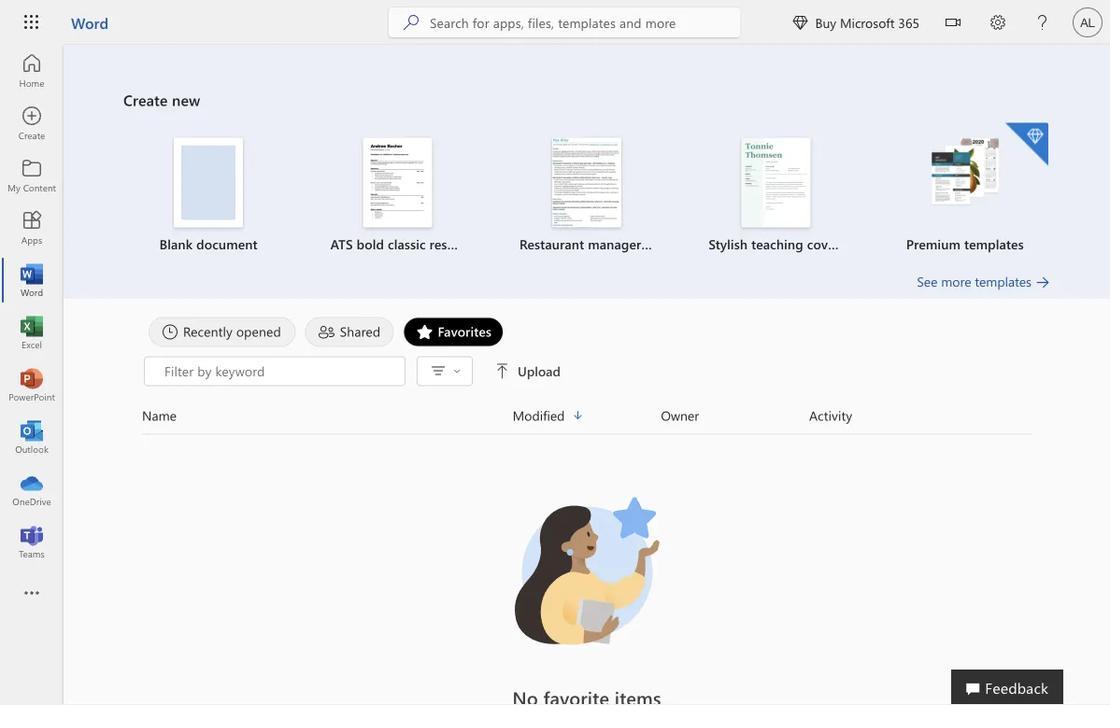 Task type: vqa. For each thing, say whether or not it's contained in the screenshot.
month at the right bottom of page
no



Task type: describe. For each thing, give the bounding box(es) containing it.
excel image
[[22, 324, 41, 342]]

word image
[[22, 271, 41, 290]]

name button
[[142, 405, 513, 427]]

activity, column 4 of 4 column header
[[810, 405, 1032, 427]]

blank document element
[[125, 138, 292, 254]]

row inside create new main content
[[142, 405, 1032, 435]]

 upload
[[496, 363, 561, 380]]

owner
[[661, 407, 700, 424]]

premium templates element
[[882, 123, 1049, 254]]

cover
[[808, 236, 840, 253]]

stylish
[[709, 236, 748, 253]]

premium templates diamond image
[[1006, 123, 1049, 166]]

ats bold classic resume element
[[315, 138, 481, 254]]


[[496, 364, 511, 379]]

ats bold classic resume image
[[363, 138, 433, 228]]

create
[[123, 90, 168, 110]]

bold
[[357, 236, 384, 253]]

recently opened element
[[149, 317, 296, 347]]

empty state icon image
[[503, 488, 671, 656]]

recently opened
[[183, 323, 281, 340]]

modified
[[513, 407, 565, 424]]

 button
[[931, 0, 976, 48]]

premium
[[907, 236, 961, 253]]

blank document
[[160, 236, 258, 253]]

Filter by keyword text field
[[163, 362, 396, 381]]

teams image
[[22, 533, 41, 552]]

shared element
[[305, 317, 394, 347]]

tab list inside create new main content
[[144, 317, 1030, 347]]

1 resume from the left
[[430, 236, 474, 253]]

onedrive image
[[22, 481, 41, 499]]

opened
[[236, 323, 281, 340]]

restaurant
[[520, 236, 585, 253]]


[[793, 15, 808, 30]]

templates inside 'premium templates' element
[[965, 236, 1025, 253]]

none search field inside word "banner"
[[389, 7, 741, 37]]

restaurant manager resume image
[[553, 138, 622, 228]]

Search box. Suggestions appear as you type. search field
[[430, 7, 741, 37]]

ats
[[331, 236, 353, 253]]

 buy microsoft 365
[[793, 14, 920, 31]]

favorites
[[438, 323, 492, 340]]

recently opened tab
[[144, 317, 301, 347]]

owner button
[[661, 405, 810, 427]]

shared
[[340, 323, 381, 340]]

al button
[[1066, 0, 1111, 45]]

name
[[142, 407, 177, 424]]

favorites element
[[403, 317, 504, 347]]

activity
[[810, 407, 853, 424]]

apps image
[[22, 219, 41, 237]]

outlook image
[[22, 428, 41, 447]]

create new
[[123, 90, 200, 110]]

classic
[[388, 236, 426, 253]]

2 resume from the left
[[645, 236, 690, 253]]

teaching
[[752, 236, 804, 253]]



Task type: locate. For each thing, give the bounding box(es) containing it.
shared tab
[[301, 317, 399, 347]]

ats bold classic resume
[[331, 236, 474, 253]]

new
[[172, 90, 200, 110]]

upload status
[[144, 357, 1012, 387]]

resume right the 'classic'
[[430, 236, 474, 253]]

recently
[[183, 323, 233, 340]]

list
[[123, 121, 1051, 273]]

365
[[899, 14, 920, 31]]

row containing name
[[142, 405, 1032, 435]]

row
[[142, 405, 1032, 435]]

list inside create new main content
[[123, 121, 1051, 273]]

0 horizontal spatial resume
[[430, 236, 474, 253]]

None search field
[[389, 7, 741, 37]]

view more apps image
[[22, 585, 41, 604]]

templates
[[965, 236, 1025, 253], [976, 273, 1032, 290]]

see more templates button
[[918, 273, 1051, 291]]

al
[[1081, 15, 1096, 29]]

tab list
[[144, 317, 1030, 347]]

favorites tab
[[399, 317, 509, 347]]

templates inside see more templates button
[[976, 273, 1032, 290]]

upload
[[518, 363, 561, 380]]

stylish teaching cover letter image
[[742, 138, 811, 228]]

status
[[365, 686, 810, 706]]

my content image
[[22, 166, 41, 185]]

restaurant manager resume
[[520, 236, 690, 253]]

powerpoint image
[[22, 376, 41, 395]]

see
[[918, 273, 938, 290]]

word banner
[[0, 0, 1111, 48]]

manager
[[588, 236, 642, 253]]

0 vertical spatial templates
[[965, 236, 1025, 253]]

feedback
[[986, 678, 1049, 698]]

tab list containing recently opened
[[144, 317, 1030, 347]]

buy
[[816, 14, 837, 31]]

resume right manager
[[645, 236, 690, 253]]

document
[[196, 236, 258, 253]]

create image
[[22, 114, 41, 133]]

templates up see more templates button
[[965, 236, 1025, 253]]

blank
[[160, 236, 193, 253]]

stylish teaching cover letter element
[[693, 138, 876, 254]]

list containing blank document
[[123, 121, 1051, 273]]

templates right the 'more'
[[976, 273, 1032, 290]]

 button
[[424, 359, 467, 385]]

more
[[942, 273, 972, 290]]

resume
[[430, 236, 474, 253], [645, 236, 690, 253]]

premium templates
[[907, 236, 1025, 253]]


[[453, 368, 461, 375]]


[[946, 15, 961, 30]]

restaurant manager resume element
[[504, 138, 690, 254]]

1 vertical spatial templates
[[976, 273, 1032, 290]]

navigation
[[0, 45, 64, 568]]

microsoft
[[841, 14, 895, 31]]

word
[[71, 12, 108, 32]]

feedback button
[[952, 670, 1064, 706]]

premium templates image
[[931, 138, 1000, 207]]

see more templates
[[918, 273, 1032, 290]]

letter
[[844, 236, 876, 253]]

home image
[[22, 62, 41, 80]]

modified button
[[513, 405, 661, 427]]

1 horizontal spatial resume
[[645, 236, 690, 253]]

create new main content
[[64, 45, 1111, 706]]

stylish teaching cover letter
[[709, 236, 876, 253]]



